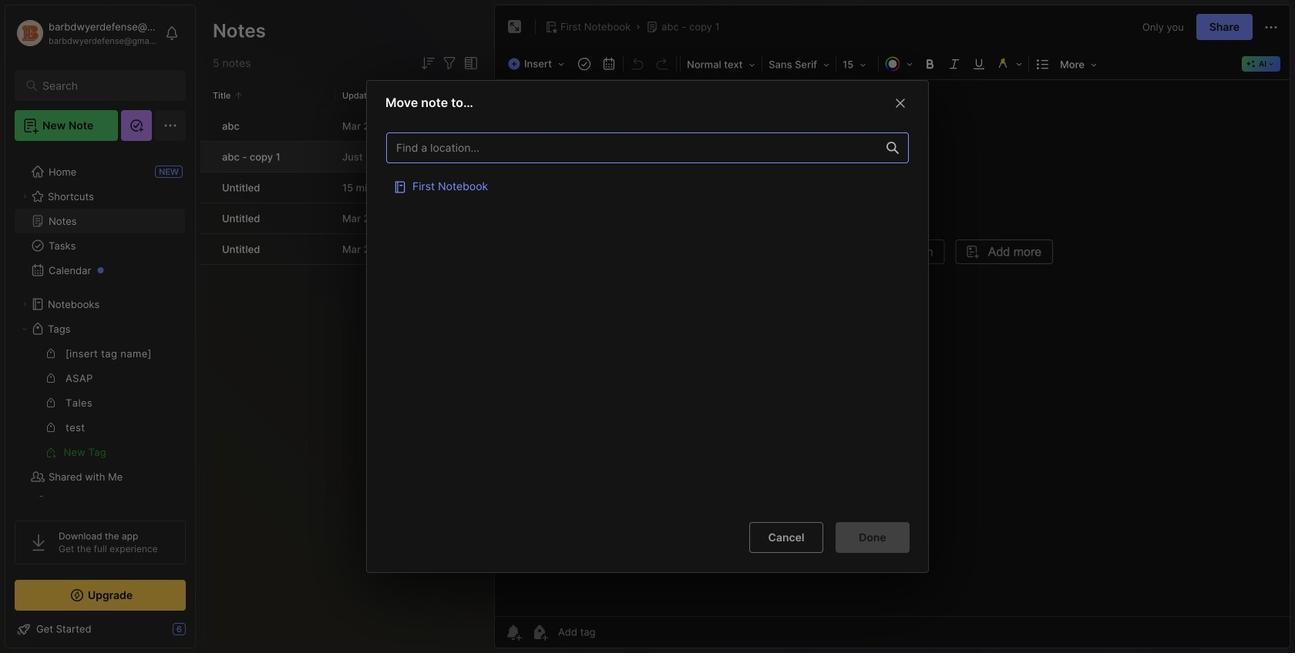 Task type: locate. For each thing, give the bounding box(es) containing it.
group
[[15, 341, 185, 465]]

heading level image
[[682, 54, 760, 74]]

Note Editor text field
[[495, 79, 1290, 617]]

expand tags image
[[20, 325, 29, 334]]

close image
[[891, 94, 910, 113]]

bold image
[[919, 53, 941, 75]]

group inside main element
[[15, 341, 185, 465]]

None search field
[[42, 76, 165, 95]]

Search text field
[[42, 79, 165, 93]]

cell
[[386, 171, 909, 202]]

more image
[[1055, 54, 1102, 74]]

tree inside main element
[[5, 150, 195, 548]]

calendar event image
[[598, 53, 620, 75]]

italic image
[[944, 53, 965, 75]]

font color image
[[880, 53, 917, 75]]

font family image
[[764, 54, 834, 74]]

Find a location field
[[378, 125, 917, 510]]

insert image
[[504, 54, 572, 74]]

tree
[[5, 150, 195, 548]]

cell inside find a location field
[[386, 171, 909, 202]]

expand notebooks image
[[20, 300, 29, 309]]

row group
[[200, 111, 489, 265]]



Task type: vqa. For each thing, say whether or not it's contained in the screenshot.
tree
yes



Task type: describe. For each thing, give the bounding box(es) containing it.
add tag image
[[530, 624, 549, 642]]

underline image
[[968, 53, 990, 75]]

add a reminder image
[[504, 624, 523, 642]]

font size image
[[838, 54, 877, 74]]

Find a location… text field
[[387, 135, 877, 161]]

highlight image
[[991, 53, 1027, 75]]

expand note image
[[506, 18, 524, 36]]

main element
[[0, 0, 200, 654]]

bulleted list image
[[1032, 53, 1054, 75]]

none search field inside main element
[[42, 76, 165, 95]]

task image
[[574, 53, 595, 75]]

note window element
[[494, 5, 1290, 649]]



